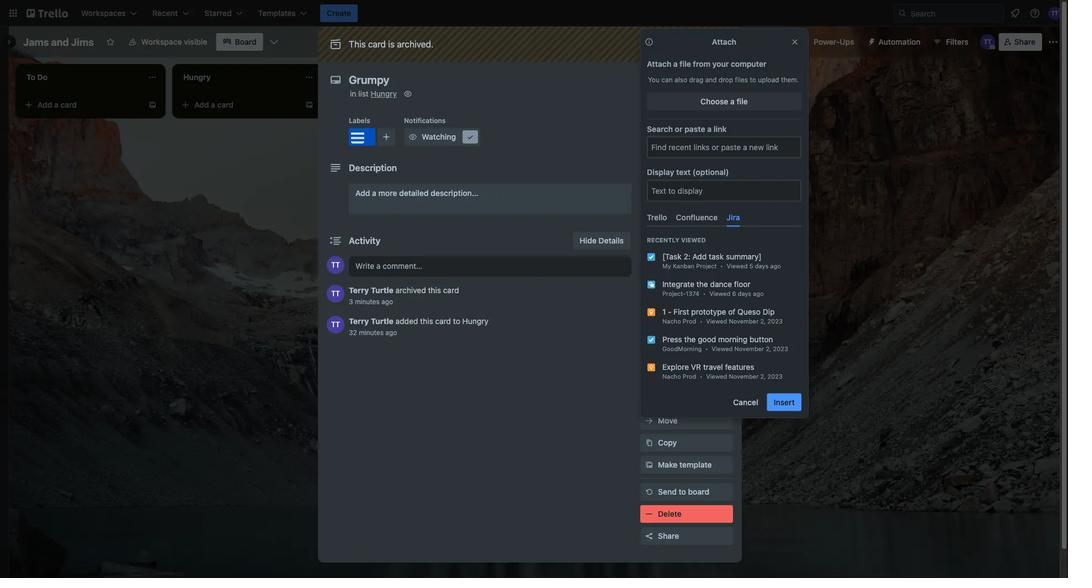 Task type: vqa. For each thing, say whether or not it's contained in the screenshot.


Task type: locate. For each thing, give the bounding box(es) containing it.
confluence
[[676, 213, 718, 222]]

turtle up 32 minutes ago 'link'
[[371, 317, 394, 326]]

dance
[[710, 279, 732, 288]]

• down the prototype
[[700, 317, 703, 325]]

0 vertical spatial list
[[709, 71, 720, 81]]

add button
[[658, 372, 699, 381]]

2 vertical spatial list item image
[[647, 308, 656, 317]]

members link
[[640, 124, 733, 141]]

2 horizontal spatial add a card button
[[333, 96, 457, 114]]

and
[[51, 36, 69, 48], [705, 76, 717, 83]]

0 vertical spatial list item image
[[647, 335, 656, 344]]

0 vertical spatial november
[[729, 317, 759, 325]]

1 nacho from the top
[[662, 317, 681, 325]]

to inside terry turtle added this card to hungry 32 minutes ago
[[453, 317, 460, 326]]

and inside jams and jims text box
[[51, 36, 69, 48]]

3
[[349, 298, 353, 305]]

None text field
[[343, 70, 708, 89]]

dates button
[[640, 190, 733, 208]]

sm image down notifications
[[407, 131, 418, 142]]

terry inside terry turtle archived this card 3 minutes ago
[[349, 286, 369, 295]]

to right send
[[679, 487, 686, 496]]

• for dance
[[703, 290, 706, 297]]

the inside integrate the dance floor project-1374 • viewed 6 days ago
[[697, 279, 708, 288]]

viewed inside explore vr travel features nacho prod • viewed november 2, 2023
[[706, 373, 727, 380]]

description
[[349, 163, 397, 173]]

ago inside terry turtle added this card to hungry 32 minutes ago
[[386, 328, 397, 336]]

• inside 1 - first prototype of queso dip nacho prod • viewed november 2, 2023
[[700, 317, 703, 325]]

1 vertical spatial november
[[735, 345, 764, 352]]

power- up 1
[[640, 289, 663, 296]]

minutes inside terry turtle added this card to hungry 32 minutes ago
[[359, 328, 384, 336]]

1 horizontal spatial labels
[[658, 150, 682, 159]]

0 horizontal spatial list
[[358, 89, 369, 98]]

sm image left copy
[[644, 437, 655, 448]]

list item image inside explore vr travel features option
[[647, 363, 656, 372]]

1 vertical spatial attach
[[647, 59, 671, 68]]

list item image
[[647, 335, 656, 344], [647, 363, 656, 372]]

days inside integrate the dance floor project-1374 • viewed 6 days ago
[[738, 290, 751, 297]]

nacho down -
[[662, 317, 681, 325]]

this right archived
[[428, 286, 441, 295]]

good
[[698, 335, 716, 344]]

project-
[[662, 290, 686, 297]]

1 vertical spatial automation
[[640, 333, 678, 341]]

sm image inside checklist link
[[644, 171, 655, 182]]

share for rightmost the share button
[[1015, 37, 1036, 46]]

0 horizontal spatial button
[[675, 372, 699, 381]]

make template
[[658, 460, 712, 469]]

1 vertical spatial file
[[737, 97, 748, 106]]

1 vertical spatial list item image
[[647, 280, 656, 289]]

minutes inside terry turtle archived this card 3 minutes ago
[[355, 298, 380, 305]]

this inside terry turtle added this card to hungry 32 minutes ago
[[420, 317, 433, 326]]

nacho down explore
[[662, 373, 681, 380]]

• inside "press the good morning button goodmorning • viewed november 2, 2023"
[[705, 345, 708, 352]]

list item image for explore
[[647, 363, 656, 372]]

added
[[396, 317, 418, 326]]

list item image inside press the good morning button option
[[647, 335, 656, 344]]

sm image inside cover link
[[644, 237, 655, 248]]

list item image inside the 'integrate the dance floor' option
[[647, 280, 656, 289]]

1 vertical spatial 2023
[[773, 345, 788, 352]]

november inside explore vr travel features nacho prod • viewed november 2, 2023
[[729, 373, 759, 380]]

summary]
[[726, 252, 762, 261]]

sm image right hungry link
[[402, 88, 414, 99]]

and left jims
[[51, 36, 69, 48]]

0 vertical spatial 2023
[[768, 317, 783, 325]]

• down task
[[720, 262, 723, 269]]

1 horizontal spatial button
[[750, 335, 773, 344]]

sm image down the 'actions'
[[644, 415, 655, 426]]

list item image left 1
[[647, 308, 656, 317]]

ago
[[770, 262, 781, 269], [753, 290, 764, 297], [382, 298, 393, 305], [386, 328, 397, 336]]

1 horizontal spatial share button
[[999, 33, 1042, 51]]

cover link
[[640, 234, 733, 252]]

labels up color: blue, title: none icon
[[349, 116, 370, 124]]

2 nacho from the top
[[662, 373, 681, 380]]

search image
[[898, 9, 907, 18]]

show menu image
[[1048, 36, 1059, 47]]

tab list
[[643, 208, 806, 227]]

make
[[658, 460, 678, 469]]

2 list item image from the top
[[647, 280, 656, 289]]

• down vr
[[700, 373, 703, 380]]

2, inside "press the good morning button goodmorning • viewed november 2, 2023"
[[766, 345, 771, 352]]

sm image inside members link
[[644, 127, 655, 138]]

1 vertical spatial share
[[658, 531, 679, 540]]

2 vertical spatial november
[[729, 373, 759, 380]]

share button down 0 notifications icon
[[999, 33, 1042, 51]]

0 vertical spatial automation
[[879, 37, 921, 46]]

button right morning
[[750, 335, 773, 344]]

1 vertical spatial power-ups
[[640, 289, 676, 296]]

close popover image
[[791, 38, 799, 46]]

list item image left press
[[647, 335, 656, 344]]

customize views image
[[269, 36, 280, 47]]

create from template… image
[[305, 100, 314, 109]]

1 horizontal spatial file
[[737, 97, 748, 106]]

terry up 32
[[349, 317, 369, 326]]

1 vertical spatial this
[[420, 317, 433, 326]]

queso
[[738, 307, 761, 316]]

1 list item image from the top
[[647, 253, 656, 261]]

0 horizontal spatial and
[[51, 36, 69, 48]]

power-ups
[[814, 37, 854, 46], [640, 289, 676, 296]]

2 terry from the top
[[349, 317, 369, 326]]

as
[[678, 350, 687, 359]]

0 horizontal spatial file
[[680, 59, 691, 68]]

terry up 3
[[349, 286, 369, 295]]

prod down vr
[[683, 373, 696, 380]]

automation
[[879, 37, 921, 46], [640, 333, 678, 341]]

sm image inside automation button
[[863, 33, 879, 49]]

to
[[750, 76, 756, 83], [655, 112, 662, 120], [453, 317, 460, 326], [679, 487, 686, 496]]

from
[[693, 59, 711, 68]]

november inside 1 - first prototype of queso dip nacho prod • viewed november 2, 2023
[[729, 317, 759, 325]]

november down 'queso'
[[729, 317, 759, 325]]

1 vertical spatial button
[[675, 372, 699, 381]]

sm image left delete
[[644, 508, 655, 520]]

tab list containing trello
[[643, 208, 806, 227]]

2, inside explore vr travel features nacho prod • viewed november 2, 2023
[[760, 373, 766, 380]]

move
[[658, 416, 678, 425]]

add a more detailed description…
[[356, 189, 478, 198]]

1 vertical spatial 2,
[[766, 345, 771, 352]]

viewed down the prototype
[[706, 317, 727, 325]]

automation down search image
[[879, 37, 921, 46]]

1 vertical spatial turtle
[[371, 317, 394, 326]]

you can also drag and drop files to upload them.
[[648, 76, 799, 83]]

this for added
[[420, 317, 433, 326]]

1 vertical spatial power-
[[640, 289, 663, 296]]

terry
[[349, 286, 369, 295], [349, 317, 369, 326]]

turtle inside terry turtle added this card to hungry 32 minutes ago
[[371, 317, 394, 326]]

0 vertical spatial and
[[51, 36, 69, 48]]

turtle up 3 minutes ago link
[[371, 286, 394, 295]]

2:
[[684, 252, 691, 261]]

power-ups up 1
[[640, 289, 676, 296]]

text
[[676, 168, 691, 177]]

explore vr travel features option
[[638, 357, 810, 385]]

viewed down summary]
[[727, 262, 748, 269]]

1 turtle from the top
[[371, 286, 394, 295]]

minutes right 3
[[355, 298, 380, 305]]

1374
[[686, 290, 700, 297]]

0 vertical spatial 2,
[[760, 317, 766, 325]]

1 terry from the top
[[349, 286, 369, 295]]

this right added
[[420, 317, 433, 326]]

hungry link
[[371, 89, 397, 98]]

prod inside explore vr travel features nacho prod • viewed november 2, 2023
[[683, 373, 696, 380]]

0 vertical spatial labels
[[349, 116, 370, 124]]

ago right "5"
[[770, 262, 781, 269]]

search or paste a link
[[647, 124, 727, 133]]

watching button
[[404, 128, 480, 146]]

labels up display
[[658, 150, 682, 159]]

choose
[[701, 97, 728, 106]]

project
[[696, 262, 717, 269]]

[task 2: add task summary] my kanban project • viewed 5 days ago
[[662, 252, 781, 269]]

0 vertical spatial days
[[755, 262, 769, 269]]

the up 1374
[[697, 279, 708, 288]]

list item image inside 1 - first prototype of queso dip option
[[647, 308, 656, 317]]

days inside [task 2: add task summary] my kanban project • viewed 5 days ago
[[755, 262, 769, 269]]

1 vertical spatial ups
[[663, 289, 676, 296]]

2 prod from the top
[[683, 373, 696, 380]]

add inside [task 2: add task summary] my kanban project • viewed 5 days ago
[[693, 252, 707, 261]]

sm image left checklist
[[644, 171, 655, 182]]

Display text (optional) field
[[648, 181, 801, 201]]

jams and jims
[[23, 36, 94, 48]]

power- inside button
[[814, 37, 840, 46]]

attach up your on the top right of page
[[712, 37, 737, 46]]

file for choose
[[737, 97, 748, 106]]

share left show menu image at the top right of page
[[1015, 37, 1036, 46]]

add
[[662, 71, 677, 81], [38, 100, 52, 109], [194, 100, 209, 109], [351, 100, 366, 109], [640, 112, 653, 120], [356, 189, 370, 198], [693, 252, 707, 261], [658, 304, 673, 314], [658, 372, 673, 381]]

button down vr
[[675, 372, 699, 381]]

1 horizontal spatial power-ups
[[814, 37, 854, 46]]

2 vertical spatial power-
[[675, 304, 701, 314]]

november down features
[[729, 373, 759, 380]]

card inside terry turtle added this card to hungry 32 minutes ago
[[435, 317, 451, 326]]

1 vertical spatial minutes
[[359, 328, 384, 336]]

drop
[[719, 76, 733, 83]]

ago up 'queso'
[[753, 290, 764, 297]]

0 vertical spatial file
[[680, 59, 691, 68]]

0 vertical spatial prod
[[683, 317, 696, 325]]

members
[[658, 128, 692, 137]]

2023 inside explore vr travel features nacho prod • viewed november 2, 2023
[[768, 373, 783, 380]]

viewed inside 1 - first prototype of queso dip nacho prod • viewed november 2, 2023
[[706, 317, 727, 325]]

prod down add power-ups
[[683, 317, 696, 325]]

1 horizontal spatial ups
[[701, 304, 715, 314]]

1 horizontal spatial add a card
[[194, 100, 234, 109]]

button inside button
[[675, 372, 699, 381]]

0 vertical spatial power-
[[814, 37, 840, 46]]

0 horizontal spatial ups
[[663, 289, 676, 296]]

terry turtle (terryturtle) image
[[1048, 7, 1062, 20], [327, 256, 344, 274], [327, 285, 344, 303], [327, 316, 344, 333]]

turtle for added this card to hungry
[[371, 317, 394, 326]]

1 horizontal spatial the
[[697, 279, 708, 288]]

• right 1374
[[703, 290, 706, 297]]

checklist link
[[640, 168, 733, 185]]

attach up you
[[647, 59, 671, 68]]

terry turtle (terryturtle) image
[[980, 34, 996, 50]]

1 list item image from the top
[[647, 335, 656, 344]]

1 vertical spatial days
[[738, 290, 751, 297]]

button inside "press the good morning button goodmorning • viewed november 2, 2023"
[[750, 335, 773, 344]]

1 vertical spatial nacho
[[662, 373, 681, 380]]

to up search at the right of the page
[[655, 112, 662, 120]]

copy link
[[640, 434, 733, 452]]

sm image inside copy link
[[644, 437, 655, 448]]

days
[[755, 262, 769, 269], [738, 290, 751, 297]]

color: blue, title: none image
[[349, 128, 375, 146]]

2 horizontal spatial add a card
[[351, 100, 390, 109]]

0 vertical spatial button
[[750, 335, 773, 344]]

add power-ups
[[658, 304, 715, 314]]

days right "5"
[[755, 262, 769, 269]]

sm image inside 'move' link
[[644, 415, 655, 426]]

Search field
[[907, 5, 1004, 22]]

button
[[750, 335, 773, 344], [675, 372, 699, 381]]

0 vertical spatial share button
[[999, 33, 1042, 51]]

1 vertical spatial prod
[[683, 373, 696, 380]]

2 horizontal spatial power-
[[814, 37, 840, 46]]

automation up mark
[[640, 333, 678, 341]]

list item image left the integrate
[[647, 280, 656, 289]]

list down your on the top right of page
[[709, 71, 720, 81]]

0 horizontal spatial add a card button
[[20, 96, 144, 114]]

0 vertical spatial minutes
[[355, 298, 380, 305]]

move link
[[640, 412, 733, 430]]

0 horizontal spatial attach
[[647, 59, 671, 68]]

file down files
[[737, 97, 748, 106]]

ago down added
[[386, 328, 397, 336]]

0 vertical spatial this
[[428, 286, 441, 295]]

1 vertical spatial labels
[[658, 150, 682, 159]]

ago up 32 minutes ago 'link'
[[382, 298, 393, 305]]

sm image
[[863, 33, 879, 49], [402, 88, 414, 99], [644, 127, 655, 138], [644, 237, 655, 248], [644, 415, 655, 426], [644, 459, 655, 470], [644, 486, 655, 497], [644, 508, 655, 520]]

2 list item image from the top
[[647, 363, 656, 372]]

the inside "press the good morning button goodmorning • viewed november 2, 2023"
[[684, 335, 696, 344]]

sm image right the watching
[[465, 131, 476, 142]]

1 horizontal spatial list
[[709, 71, 720, 81]]

paste
[[685, 124, 705, 133]]

sm image inside send to board link
[[644, 486, 655, 497]]

• down good
[[705, 345, 708, 352]]

sm image for cover
[[644, 237, 655, 248]]

this card is archived.
[[349, 39, 434, 49]]

integrate
[[662, 279, 695, 288]]

sm image for make template
[[644, 459, 655, 470]]

or
[[675, 124, 683, 133]]

file for attach
[[680, 59, 691, 68]]

sm image inside labels link
[[644, 149, 655, 160]]

viewed inside integrate the dance floor project-1374 • viewed 6 days ago
[[709, 290, 731, 297]]

sm image up display
[[644, 149, 655, 160]]

sm image inside delete link
[[644, 508, 655, 520]]

power-ups inside button
[[814, 37, 854, 46]]

file up add another list
[[680, 59, 691, 68]]

2023
[[768, 317, 783, 325], [773, 345, 788, 352], [768, 373, 783, 380]]

0 vertical spatial nacho
[[662, 317, 681, 325]]

list right "in"
[[358, 89, 369, 98]]

0 horizontal spatial hungry
[[371, 89, 397, 98]]

floor
[[734, 279, 751, 288]]

0 horizontal spatial the
[[684, 335, 696, 344]]

0 horizontal spatial share
[[658, 531, 679, 540]]

search
[[647, 124, 673, 133]]

add a card button for create from template… icon
[[177, 96, 300, 114]]

•
[[720, 262, 723, 269], [703, 290, 706, 297], [700, 317, 703, 325], [705, 345, 708, 352], [700, 373, 703, 380]]

terry inside terry turtle added this card to hungry 32 minutes ago
[[349, 317, 369, 326]]

1 add a card button from the left
[[20, 96, 144, 114]]

the up the goodmorning
[[684, 335, 696, 344]]

2,
[[760, 317, 766, 325], [766, 345, 771, 352], [760, 373, 766, 380]]

1 prod from the top
[[683, 317, 696, 325]]

and right 'drag'
[[705, 76, 717, 83]]

0 horizontal spatial add a card
[[38, 100, 77, 109]]

days down floor
[[738, 290, 751, 297]]

sm image
[[407, 131, 418, 142], [465, 131, 476, 142], [644, 149, 655, 160], [644, 171, 655, 182], [644, 437, 655, 448]]

list item image for press
[[647, 335, 656, 344]]

list item image
[[647, 253, 656, 261], [647, 280, 656, 289], [647, 308, 656, 317]]

power-ups right close popover icon
[[814, 37, 854, 46]]

• inside explore vr travel features nacho prod • viewed november 2, 2023
[[700, 373, 703, 380]]

0 horizontal spatial automation
[[640, 333, 678, 341]]

the for integrate
[[697, 279, 708, 288]]

[task 2: add task summary] option
[[638, 246, 810, 274]]

0 vertical spatial attach
[[712, 37, 737, 46]]

mark
[[658, 350, 676, 359]]

sm image left cover
[[644, 237, 655, 248]]

power- down 1374
[[675, 304, 701, 314]]

sm image inside make template link
[[644, 459, 655, 470]]

2 vertical spatial 2023
[[768, 373, 783, 380]]

1 vertical spatial hungry
[[462, 317, 489, 326]]

mark as good idea button
[[640, 346, 733, 363]]

november for morning
[[735, 345, 764, 352]]

2 vertical spatial ups
[[701, 304, 715, 314]]

1 horizontal spatial share
[[1015, 37, 1036, 46]]

0 vertical spatial terry
[[349, 286, 369, 295]]

to right added
[[453, 317, 460, 326]]

november inside "press the good morning button goodmorning • viewed november 2, 2023"
[[735, 345, 764, 352]]

november down morning
[[735, 345, 764, 352]]

fields
[[688, 260, 710, 269]]

32 minutes ago link
[[349, 328, 397, 336]]

0 vertical spatial hungry
[[371, 89, 397, 98]]

0 vertical spatial turtle
[[371, 286, 394, 295]]

minutes right 32
[[359, 328, 384, 336]]

to right files
[[750, 76, 756, 83]]

2 vertical spatial 2,
[[760, 373, 766, 380]]

[task
[[662, 252, 682, 261]]

• inside integrate the dance floor project-1374 • viewed 6 days ago
[[703, 290, 706, 297]]

sm image left make
[[644, 459, 655, 470]]

1 add a card from the left
[[38, 100, 77, 109]]

• for good
[[705, 345, 708, 352]]

list item image left explore
[[647, 363, 656, 372]]

insert
[[774, 397, 795, 407]]

0 vertical spatial power-ups
[[814, 37, 854, 46]]

this for archived
[[428, 286, 441, 295]]

viewed
[[681, 236, 706, 243], [727, 262, 748, 269], [709, 290, 731, 297], [706, 317, 727, 325], [712, 345, 733, 352], [706, 373, 727, 380]]

2 horizontal spatial ups
[[840, 37, 854, 46]]

2 turtle from the top
[[371, 317, 394, 326]]

2 add a card button from the left
[[177, 96, 300, 114]]

3 list item image from the top
[[647, 308, 656, 317]]

1 vertical spatial the
[[684, 335, 696, 344]]

nacho inside 1 - first prototype of queso dip nacho prod • viewed november 2, 2023
[[662, 317, 681, 325]]

choose a file element
[[647, 93, 802, 110]]

1 horizontal spatial attach
[[712, 37, 737, 46]]

in
[[350, 89, 356, 98]]

1 vertical spatial list
[[358, 89, 369, 98]]

0 horizontal spatial days
[[738, 290, 751, 297]]

send to board link
[[640, 483, 733, 501]]

list item image left [task
[[647, 253, 656, 261]]

0 vertical spatial share
[[1015, 37, 1036, 46]]

add to card
[[640, 112, 678, 120]]

create from template… image
[[148, 100, 157, 109]]

hungry inside terry turtle added this card to hungry 32 minutes ago
[[462, 317, 489, 326]]

1 vertical spatial terry
[[349, 317, 369, 326]]

share button down delete link
[[640, 527, 733, 545]]

2, for press the good morning button
[[766, 345, 771, 352]]

viewed down the travel
[[706, 373, 727, 380]]

1 horizontal spatial power-
[[675, 304, 701, 314]]

board
[[688, 487, 709, 496]]

list item image inside [task 2: add task summary] option
[[647, 253, 656, 261]]

share down delete
[[658, 531, 679, 540]]

1 horizontal spatial automation
[[879, 37, 921, 46]]

2 add a card from the left
[[194, 100, 234, 109]]

0 vertical spatial ups
[[840, 37, 854, 46]]

2023 inside "press the good morning button goodmorning • viewed november 2, 2023"
[[773, 345, 788, 352]]

add a card for create from template… icon
[[194, 100, 234, 109]]

viewed down morning
[[712, 345, 733, 352]]

turtle inside terry turtle archived this card 3 minutes ago
[[371, 286, 394, 295]]

0 horizontal spatial power-
[[640, 289, 663, 296]]

1 horizontal spatial days
[[755, 262, 769, 269]]

0 vertical spatial list item image
[[647, 253, 656, 261]]

0 vertical spatial the
[[697, 279, 708, 288]]

computer
[[731, 59, 767, 68]]

attach for attach
[[712, 37, 737, 46]]

1 horizontal spatial add a card button
[[177, 96, 300, 114]]

display text (optional)
[[647, 168, 729, 177]]

sm image for copy
[[644, 437, 655, 448]]

sm image right power-ups button
[[863, 33, 879, 49]]

viewed down the dance
[[709, 290, 731, 297]]

sm image left send
[[644, 486, 655, 497]]

more
[[378, 189, 397, 198]]

add a card
[[38, 100, 77, 109], [194, 100, 234, 109], [351, 100, 390, 109]]

0 horizontal spatial share button
[[640, 527, 733, 545]]

sm image down add to card
[[644, 127, 655, 138]]

this inside terry turtle archived this card 3 minutes ago
[[428, 286, 441, 295]]

goodmorning
[[662, 345, 702, 352]]

add a more detailed description… link
[[349, 183, 632, 214]]

1 vertical spatial and
[[705, 76, 717, 83]]

1 horizontal spatial hungry
[[462, 317, 489, 326]]

recently viewed list box
[[638, 246, 810, 385]]

1 vertical spatial list item image
[[647, 363, 656, 372]]

2, inside 1 - first prototype of queso dip nacho prod • viewed november 2, 2023
[[760, 317, 766, 325]]

power- right close popover icon
[[814, 37, 840, 46]]



Task type: describe. For each thing, give the bounding box(es) containing it.
actions
[[640, 400, 665, 408]]

integrate the dance floor option
[[638, 274, 810, 302]]

sm image for checklist
[[644, 171, 655, 182]]

Write a comment text field
[[349, 256, 632, 276]]

cancel
[[733, 397, 758, 407]]

viewed inside "press the good morning button goodmorning • viewed november 2, 2023"
[[712, 345, 733, 352]]

hide details link
[[573, 232, 630, 250]]

terry turtle archived this card 3 minutes ago
[[349, 286, 459, 305]]

1 vertical spatial share button
[[640, 527, 733, 545]]

turtle for archived this card
[[371, 286, 394, 295]]

add another list
[[662, 71, 720, 81]]

cancel button
[[727, 393, 765, 411]]

make template link
[[640, 456, 733, 474]]

idea
[[710, 350, 726, 359]]

activity
[[349, 235, 381, 246]]

labels link
[[640, 146, 733, 163]]

card inside terry turtle archived this card 3 minutes ago
[[443, 286, 459, 295]]

list item image for integrate
[[647, 280, 656, 289]]

Search or paste a link field
[[648, 137, 801, 157]]

nacho inside explore vr travel features nacho prod • viewed november 2, 2023
[[662, 373, 681, 380]]

your
[[712, 59, 729, 68]]

viewed inside [task 2: add task summary] my kanban project • viewed 5 days ago
[[727, 262, 748, 269]]

sm image for send to board
[[644, 486, 655, 497]]

ups inside button
[[840, 37, 854, 46]]

switch to… image
[[8, 8, 19, 19]]

upload
[[758, 76, 779, 83]]

32
[[349, 328, 357, 336]]

first
[[674, 307, 689, 316]]

press
[[662, 335, 682, 344]]

3 minutes ago link
[[349, 298, 393, 305]]

ago inside [task 2: add task summary] my kanban project • viewed 5 days ago
[[770, 262, 781, 269]]

sm image for watching
[[407, 131, 418, 142]]

add power-ups link
[[640, 300, 733, 318]]

hide details
[[580, 236, 624, 245]]

workspace visible
[[141, 37, 207, 46]]

2, for explore vr travel features
[[760, 373, 766, 380]]

is
[[388, 39, 395, 49]]

6
[[732, 290, 736, 297]]

list item image for [task
[[647, 253, 656, 261]]

sm image for automation
[[863, 33, 879, 49]]

description…
[[431, 189, 478, 198]]

1 horizontal spatial and
[[705, 76, 717, 83]]

ago inside terry turtle archived this card 3 minutes ago
[[382, 298, 393, 305]]

attachment button
[[640, 212, 733, 230]]

press the good morning button goodmorning • viewed november 2, 2023
[[662, 335, 788, 352]]

filters button
[[930, 33, 972, 51]]

prod inside 1 - first prototype of queso dip nacho prod • viewed november 2, 2023
[[683, 317, 696, 325]]

workspace visible button
[[121, 33, 214, 51]]

open information menu image
[[1030, 8, 1041, 19]]

prototype
[[691, 307, 726, 316]]

dates
[[658, 194, 679, 203]]

sm image for move
[[644, 415, 655, 426]]

add another list button
[[643, 64, 793, 88]]

you
[[648, 76, 660, 83]]

sm image for members
[[644, 127, 655, 138]]

display
[[647, 168, 674, 177]]

checklist
[[658, 172, 692, 181]]

watching
[[422, 132, 456, 141]]

integrate the dance floor project-1374 • viewed 6 days ago
[[662, 279, 764, 297]]

files
[[735, 76, 748, 83]]

copy
[[658, 438, 677, 447]]

power-ups button
[[792, 33, 861, 51]]

vr
[[691, 362, 701, 371]]

the for press
[[684, 335, 696, 344]]

explore vr travel features nacho prod • viewed november 2, 2023
[[662, 362, 783, 380]]

also
[[675, 76, 687, 83]]

recently
[[647, 236, 680, 243]]

good
[[689, 350, 708, 359]]

add a card for create from template… image
[[38, 100, 77, 109]]

sm image for delete
[[644, 508, 655, 520]]

press the good morning button option
[[638, 329, 810, 357]]

kanban
[[673, 262, 695, 269]]

2023 for press the good morning button
[[773, 345, 788, 352]]

0 horizontal spatial power-ups
[[640, 289, 676, 296]]

task
[[709, 252, 724, 261]]

detailed
[[399, 189, 429, 198]]

terry turtle added this card to hungry 32 minutes ago
[[349, 317, 489, 336]]

another
[[679, 71, 707, 81]]

board
[[235, 37, 257, 46]]

star or unstar board image
[[106, 38, 115, 46]]

choose a file
[[701, 97, 748, 106]]

this
[[349, 39, 366, 49]]

list inside button
[[709, 71, 720, 81]]

drag
[[689, 76, 704, 83]]

template
[[680, 460, 712, 469]]

add inside button
[[658, 372, 673, 381]]

sm image for labels
[[644, 149, 655, 160]]

ago inside integrate the dance floor project-1374 • viewed 6 days ago
[[753, 290, 764, 297]]

terry for archived this card
[[349, 286, 369, 295]]

jira
[[727, 213, 740, 222]]

1 - first prototype of queso dip option
[[638, 302, 810, 329]]

jims
[[71, 36, 94, 48]]

attach for attach a file from your computer
[[647, 59, 671, 68]]

dip
[[763, 307, 775, 316]]

them.
[[781, 76, 799, 83]]

morning
[[718, 335, 748, 344]]

jams
[[23, 36, 49, 48]]

filters
[[946, 37, 969, 46]]

create
[[327, 9, 351, 18]]

add a card button for create from template… image
[[20, 96, 144, 114]]

• inside [task 2: add task summary] my kanban project • viewed 5 days ago
[[720, 262, 723, 269]]

primary element
[[0, 0, 1068, 26]]

0 notifications image
[[1009, 7, 1022, 20]]

3 add a card from the left
[[351, 100, 390, 109]]

viewed up 2:
[[681, 236, 706, 243]]

mark as good idea
[[658, 350, 726, 359]]

list item image for 1
[[647, 308, 656, 317]]

november for features
[[729, 373, 759, 380]]

Board name text field
[[18, 33, 99, 51]]

can
[[662, 76, 673, 83]]

notifications
[[404, 116, 446, 124]]

2023 for explore vr travel features
[[768, 373, 783, 380]]

share for the share button to the bottom
[[658, 531, 679, 540]]

0 horizontal spatial labels
[[349, 116, 370, 124]]

2023 inside 1 - first prototype of queso dip nacho prod • viewed november 2, 2023
[[768, 317, 783, 325]]

automation button
[[863, 33, 927, 51]]

terry for added this card to hungry
[[349, 317, 369, 326]]

send to board
[[658, 487, 709, 496]]

• for travel
[[700, 373, 703, 380]]

travel
[[703, 362, 723, 371]]

more info image
[[645, 38, 654, 46]]

3 add a card button from the left
[[333, 96, 457, 114]]

automation inside button
[[879, 37, 921, 46]]

in list hungry
[[350, 89, 397, 98]]

add button button
[[640, 368, 733, 385]]

(optional)
[[693, 168, 729, 177]]

visible
[[184, 37, 207, 46]]



